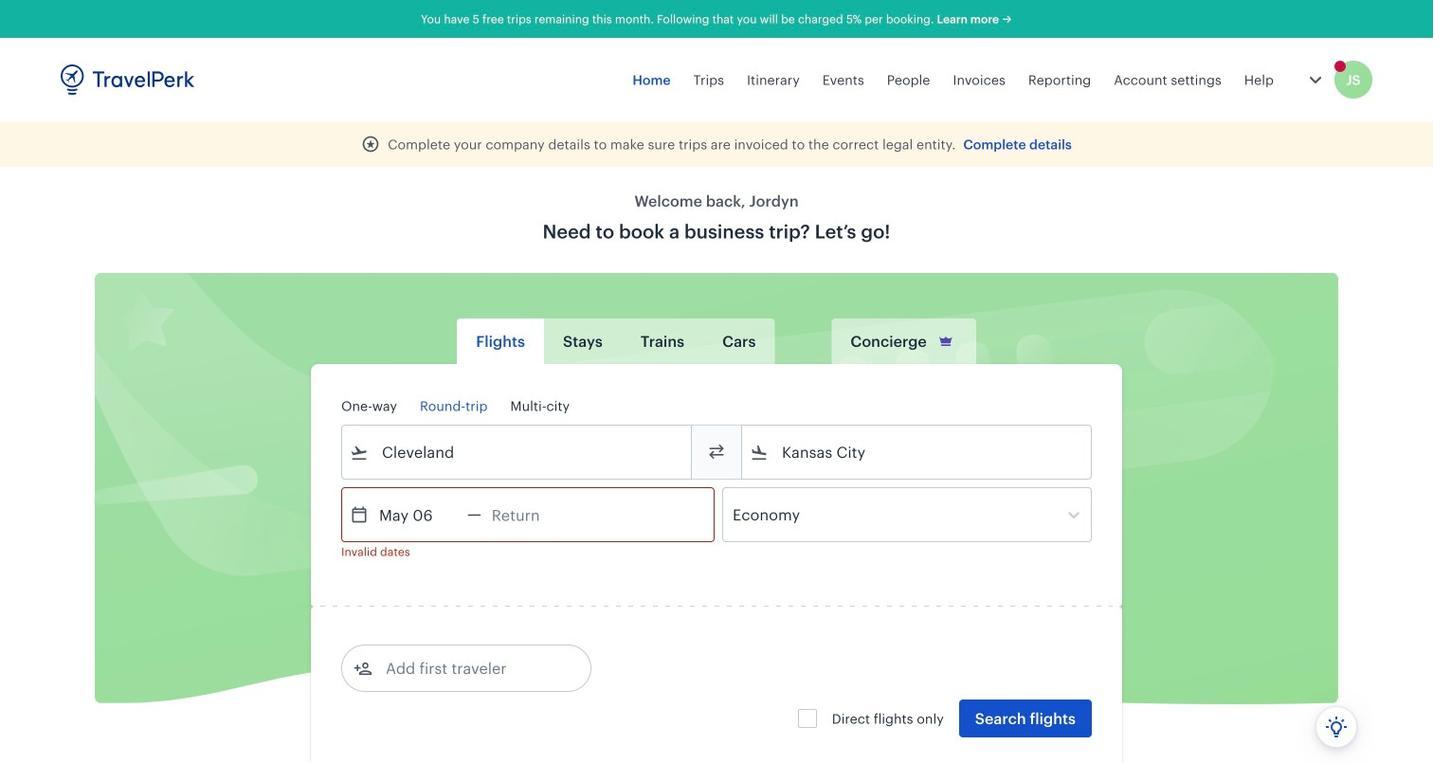 Task type: locate. For each thing, give the bounding box(es) containing it.
From search field
[[369, 437, 667, 468]]

To search field
[[769, 437, 1067, 468]]



Task type: describe. For each thing, give the bounding box(es) containing it.
Return text field
[[482, 488, 580, 541]]

Depart text field
[[369, 488, 468, 541]]

Add first traveler search field
[[373, 653, 570, 684]]



